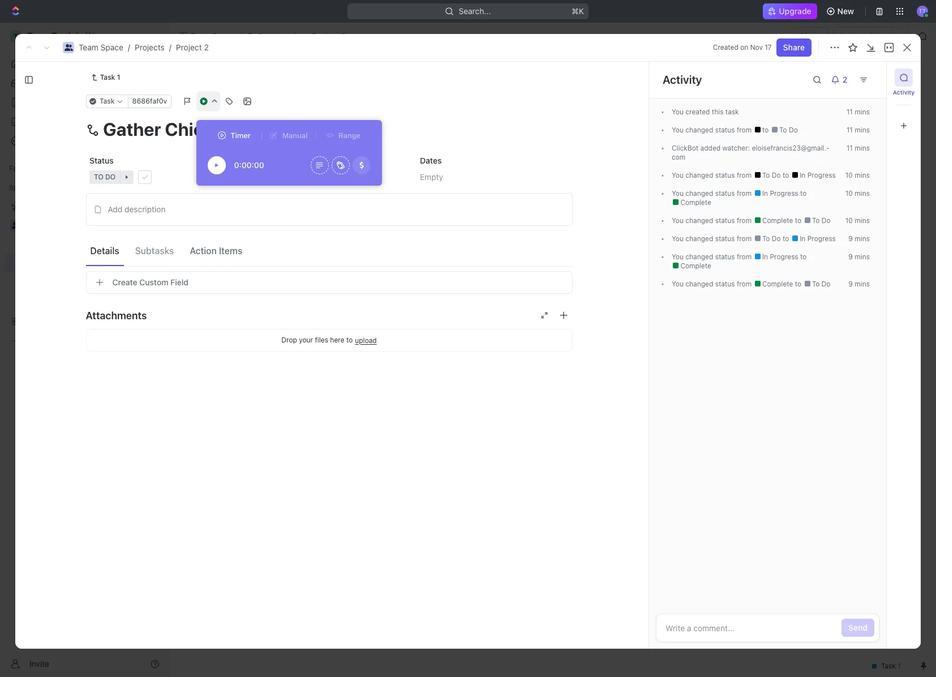 Task type: locate. For each thing, give the bounding box(es) containing it.
share
[[800, 31, 822, 41], [784, 42, 805, 52]]

0 horizontal spatial projects
[[135, 42, 165, 52]]

in
[[210, 160, 217, 168], [800, 171, 806, 180], [763, 189, 769, 198], [800, 234, 806, 243], [763, 253, 769, 261]]

add description
[[108, 204, 166, 214]]

0 vertical spatial 1
[[117, 73, 120, 82]]

add up customize
[[855, 72, 870, 82]]

user group image down spaces
[[12, 222, 20, 229]]

1 vertical spatial 10 mins
[[846, 189, 870, 198]]

to do
[[778, 126, 798, 134], [761, 171, 783, 180], [811, 216, 831, 225], [761, 234, 783, 243], [210, 268, 232, 276], [811, 280, 831, 288]]

9 mins for progress
[[849, 234, 870, 243]]

1 vertical spatial team
[[79, 42, 98, 52]]

0 horizontal spatial space
[[101, 42, 123, 52]]

1 from from the top
[[737, 126, 752, 134]]

team
[[190, 31, 210, 41], [79, 42, 98, 52]]

5 changed from the top
[[686, 234, 714, 243]]

share button right "17" at the top right of page
[[777, 39, 812, 57]]

1 vertical spatial activity
[[894, 89, 915, 96]]

space
[[212, 31, 235, 41], [101, 42, 123, 52]]

task left 1 button
[[228, 217, 245, 226]]

project 2 link
[[298, 29, 349, 43], [176, 42, 209, 52]]

1 vertical spatial 10
[[846, 189, 853, 198]]

3 you from the top
[[672, 171, 684, 180]]

user group image inside "sidebar" navigation
[[12, 222, 20, 229]]

1 horizontal spatial user group image
[[64, 44, 73, 51]]

2 11 mins from the top
[[847, 126, 870, 134]]

team for team space
[[190, 31, 210, 41]]

1 vertical spatial 9 mins
[[849, 253, 870, 261]]

upload
[[355, 336, 377, 345]]

0 horizontal spatial team
[[79, 42, 98, 52]]

user group image up the home link
[[64, 44, 73, 51]]

3 9 from the top
[[849, 280, 853, 288]]

1 changed status from from the top
[[684, 126, 754, 134]]

0 horizontal spatial team space link
[[79, 42, 123, 52]]

1 status from the top
[[716, 126, 735, 134]]

3 9 mins from the top
[[849, 280, 870, 288]]

0 horizontal spatial 1
[[117, 73, 120, 82]]

projects left project 2
[[259, 31, 289, 41]]

2 you from the top
[[672, 126, 684, 134]]

1 vertical spatial user group image
[[12, 222, 20, 229]]

1 vertical spatial 1
[[265, 217, 269, 225]]

7 changed status from from the top
[[684, 280, 754, 288]]

1 vertical spatial 11 mins
[[847, 126, 870, 134]]

3 11 from the top
[[847, 144, 853, 152]]

9 mins
[[849, 234, 870, 243], [849, 253, 870, 261], [849, 280, 870, 288]]

1 horizontal spatial 1
[[265, 217, 269, 225]]

4 changed from the top
[[686, 216, 714, 225]]

0 horizontal spatial add
[[108, 204, 122, 214]]

1 horizontal spatial team
[[190, 31, 210, 41]]

11 mins for added watcher:
[[847, 144, 870, 152]]

add inside button
[[108, 204, 122, 214]]

0 vertical spatial 11
[[847, 108, 853, 116]]

0 vertical spatial space
[[212, 31, 235, 41]]

sidebar navigation
[[0, 23, 169, 677]]

0 horizontal spatial project 2 link
[[176, 42, 209, 52]]

2 11 from the top
[[847, 126, 853, 134]]

11
[[847, 108, 853, 116], [847, 126, 853, 134], [847, 144, 853, 152]]

0 vertical spatial 10
[[846, 171, 853, 180]]

3 10 mins from the top
[[846, 216, 870, 225]]

/
[[240, 31, 242, 41], [294, 31, 296, 41], [128, 42, 130, 52], [169, 42, 172, 52]]

2 vertical spatial 9
[[849, 280, 853, 288]]

space up task 1
[[101, 42, 123, 52]]

team space / projects / project 2
[[79, 42, 209, 52]]

add task button down manual
[[291, 157, 339, 171]]

11 mins down customize button
[[847, 144, 870, 152]]

2 9 mins from the top
[[849, 253, 870, 261]]

2 vertical spatial 11
[[847, 144, 853, 152]]

changed status from
[[684, 126, 754, 134], [684, 171, 754, 180], [684, 189, 754, 198], [684, 216, 754, 225], [684, 234, 754, 243], [684, 253, 754, 261], [684, 280, 754, 288]]

task
[[872, 72, 889, 82], [100, 73, 115, 82], [319, 160, 334, 168], [228, 217, 245, 226]]

1 horizontal spatial activity
[[894, 89, 915, 96]]

task 1
[[100, 73, 120, 82]]

1 9 from the top
[[849, 234, 853, 243]]

3 mins from the top
[[855, 144, 870, 152]]

create custom field button
[[86, 271, 573, 294]]

2 vertical spatial 11 mins
[[847, 144, 870, 152]]

projects link right team space
[[245, 29, 291, 43]]

table
[[344, 104, 364, 114]]

automations
[[840, 31, 887, 41]]

1 vertical spatial share
[[784, 42, 805, 52]]

2 vertical spatial 9 mins
[[849, 280, 870, 288]]

progress
[[219, 160, 256, 168], [808, 171, 836, 180], [770, 189, 799, 198], [808, 234, 836, 243], [770, 253, 799, 261]]

0 horizontal spatial add task
[[304, 160, 334, 168]]

1 10 from the top
[[846, 171, 853, 180]]

task left task sidebar navigation 'tab list'
[[872, 72, 889, 82]]

1 changed from the top
[[686, 126, 714, 134]]

0 horizontal spatial activity
[[663, 73, 702, 86]]

add task up customize
[[855, 72, 889, 82]]

1 vertical spatial add
[[304, 160, 317, 168]]

1 vertical spatial add task
[[304, 160, 334, 168]]

your
[[299, 336, 313, 344]]

add task down edit task name text field
[[304, 160, 334, 168]]

1 vertical spatial 9
[[849, 253, 853, 261]]

1 vertical spatial projects
[[135, 42, 165, 52]]

1 9 mins from the top
[[849, 234, 870, 243]]

0 vertical spatial share
[[800, 31, 822, 41]]

1 11 from the top
[[847, 108, 853, 116]]

6 status from the top
[[716, 253, 735, 261]]

task sidebar navigation tab list
[[892, 69, 917, 135]]

send button
[[842, 619, 875, 637]]

1 horizontal spatial add task button
[[848, 69, 896, 87]]

1 vertical spatial space
[[101, 42, 123, 52]]

6 you from the top
[[672, 234, 684, 243]]

7 status from the top
[[716, 280, 735, 288]]

space for team space / projects / project 2
[[101, 42, 123, 52]]

assigned to
[[255, 156, 299, 165]]

0 vertical spatial 11 mins
[[847, 108, 870, 116]]

2 vertical spatial 10
[[846, 216, 853, 225]]

1 10 mins from the top
[[846, 171, 870, 180]]

0 vertical spatial project
[[312, 31, 339, 41]]

share down the upgrade
[[800, 31, 822, 41]]

3 11 mins from the top
[[847, 144, 870, 152]]

space right user group image
[[212, 31, 235, 41]]

projects
[[259, 31, 289, 41], [135, 42, 165, 52]]

project
[[312, 31, 339, 41], [176, 42, 202, 52]]

projects link
[[245, 29, 291, 43], [135, 42, 165, 52]]

from
[[737, 126, 752, 134], [737, 171, 752, 180], [737, 189, 752, 198], [737, 216, 752, 225], [737, 234, 752, 243], [737, 253, 752, 261], [737, 280, 752, 288]]

6 mins from the top
[[855, 216, 870, 225]]

on
[[741, 43, 749, 52]]

mins
[[855, 108, 870, 116], [855, 126, 870, 134], [855, 144, 870, 152], [855, 171, 870, 180], [855, 189, 870, 198], [855, 216, 870, 225], [855, 234, 870, 243], [855, 253, 870, 261], [855, 280, 870, 288]]

2 mins from the top
[[855, 126, 870, 134]]

add task button up customize
[[848, 69, 896, 87]]

items
[[219, 246, 242, 256]]

11 for added watcher:
[[847, 144, 853, 152]]

0 vertical spatial add
[[855, 72, 870, 82]]

created
[[686, 108, 710, 116]]

1 horizontal spatial project
[[312, 31, 339, 41]]

add left description
[[108, 204, 122, 214]]

2
[[341, 31, 346, 41], [204, 42, 209, 52], [248, 217, 252, 226], [245, 268, 249, 276]]

4 changed status from from the top
[[684, 216, 754, 225]]

0 vertical spatial 9 mins
[[849, 234, 870, 243]]

9
[[849, 234, 853, 243], [849, 253, 853, 261], [849, 280, 853, 288]]

0 horizontal spatial add task button
[[291, 157, 339, 171]]

customize
[[840, 104, 880, 114]]

0 horizontal spatial user group image
[[12, 222, 20, 229]]

2 9 from the top
[[849, 253, 853, 261]]

4 from from the top
[[737, 216, 752, 225]]

user group image
[[64, 44, 73, 51], [12, 222, 20, 229]]

eloisefrancis23@gmail.
[[752, 144, 830, 152]]

clickbot
[[672, 144, 699, 152]]

1 vertical spatial 11
[[847, 126, 853, 134]]

share for share "button" below the upgrade
[[800, 31, 822, 41]]

1 horizontal spatial projects link
[[245, 29, 291, 43]]

do
[[789, 126, 798, 134], [772, 171, 781, 180], [822, 216, 831, 225], [772, 234, 781, 243], [221, 268, 232, 276], [822, 280, 831, 288]]

1 you from the top
[[672, 108, 684, 116]]

3 from from the top
[[737, 189, 752, 198]]

2 horizontal spatial add
[[855, 72, 870, 82]]

Edit task name text field
[[86, 118, 573, 140]]

status
[[89, 156, 113, 165]]

1
[[117, 73, 120, 82], [265, 217, 269, 225]]

0 vertical spatial team
[[190, 31, 210, 41]]

1 horizontal spatial add
[[304, 160, 317, 168]]

11 mins down customize
[[847, 126, 870, 134]]

add task button
[[848, 69, 896, 87], [291, 157, 339, 171]]

2 vertical spatial add
[[108, 204, 122, 214]]

in progress
[[210, 160, 256, 168], [798, 171, 836, 180], [761, 189, 801, 198], [798, 234, 836, 243], [761, 253, 801, 261]]

2 vertical spatial 10 mins
[[846, 216, 870, 225]]

2 from from the top
[[737, 171, 752, 180]]

5 mins from the top
[[855, 189, 870, 198]]

0 vertical spatial 9
[[849, 234, 853, 243]]

add down manual
[[304, 160, 317, 168]]

11 mins for changed status from
[[847, 126, 870, 134]]

task down the team space / projects / project 2
[[100, 73, 115, 82]]

0 vertical spatial 10 mins
[[846, 171, 870, 180]]

7 from from the top
[[737, 280, 752, 288]]

create
[[112, 278, 137, 287]]

description
[[125, 204, 166, 214]]

9 for progress
[[849, 234, 853, 243]]

task 2
[[228, 217, 252, 226]]

2 10 from the top
[[846, 189, 853, 198]]

0 vertical spatial activity
[[663, 73, 702, 86]]

team up the home link
[[79, 42, 98, 52]]

0 vertical spatial user group image
[[64, 44, 73, 51]]

field
[[171, 278, 189, 287]]

10 mins
[[846, 171, 870, 180], [846, 189, 870, 198], [846, 216, 870, 225]]

11 mins up search tasks... text box
[[847, 108, 870, 116]]

3 10 from the top
[[846, 216, 853, 225]]

1 horizontal spatial space
[[212, 31, 235, 41]]

6 from from the top
[[737, 253, 752, 261]]

attachments button
[[86, 302, 573, 329]]

share for share "button" to the right of "17" at the top right of page
[[784, 42, 805, 52]]

1 button
[[255, 216, 270, 227]]

1 inside 'link'
[[117, 73, 120, 82]]

add for bottom add task button
[[304, 160, 317, 168]]

4 status from the top
[[716, 216, 735, 225]]

0 vertical spatial projects
[[259, 31, 289, 41]]

7 you from the top
[[672, 253, 684, 261]]

Search tasks... text field
[[796, 129, 909, 146]]

customize button
[[826, 102, 883, 118]]

0 vertical spatial add task button
[[848, 69, 896, 87]]

add task
[[855, 72, 889, 82], [304, 160, 334, 168]]

add for the topmost add task button
[[855, 72, 870, 82]]

new
[[838, 6, 855, 16]]

1 inside button
[[265, 217, 269, 225]]

add
[[855, 72, 870, 82], [304, 160, 317, 168], [108, 204, 122, 214]]

manual
[[282, 131, 308, 140]]

1 horizontal spatial team space link
[[176, 29, 238, 43]]

0 horizontal spatial project
[[176, 42, 202, 52]]

3 changed status from from the top
[[684, 189, 754, 198]]

added watcher:
[[699, 144, 752, 152]]

share right "17" at the top right of page
[[784, 42, 805, 52]]

here
[[330, 336, 345, 344]]

team right user group image
[[190, 31, 210, 41]]

upgrade link
[[764, 3, 818, 19]]

0 vertical spatial add task
[[855, 72, 889, 82]]

1 horizontal spatial project 2 link
[[298, 29, 349, 43]]

projects up 8686faf0v
[[135, 42, 165, 52]]

10
[[846, 171, 853, 180], [846, 189, 853, 198], [846, 216, 853, 225]]

tree
[[5, 197, 164, 350]]

1 horizontal spatial add task
[[855, 72, 889, 82]]

projects link up 8686faf0v
[[135, 42, 165, 52]]



Task type: describe. For each thing, give the bounding box(es) containing it.
drop
[[282, 336, 297, 344]]

home link
[[5, 55, 164, 73]]

9 mins for do
[[849, 280, 870, 288]]

attachments
[[86, 310, 147, 321]]

5 from from the top
[[737, 234, 752, 243]]

added
[[701, 144, 721, 152]]

action items button
[[185, 240, 247, 261]]

2 status from the top
[[716, 171, 735, 180]]

1 mins from the top
[[855, 108, 870, 116]]

⌘k
[[572, 6, 584, 16]]

this
[[712, 108, 724, 116]]

calendar link
[[287, 102, 323, 118]]

to inside drop your files here to upload
[[347, 336, 353, 344]]

created on nov 17
[[713, 43, 772, 52]]

drop your files here to upload
[[282, 336, 377, 345]]

task sidebar content section
[[649, 62, 887, 649]]

automations button
[[834, 28, 893, 45]]

files
[[315, 336, 328, 344]]

5 status from the top
[[716, 234, 735, 243]]

5 changed status from from the top
[[684, 234, 754, 243]]

2 changed status from from the top
[[684, 171, 754, 180]]

action
[[190, 246, 217, 256]]

8686faf0v button
[[127, 95, 171, 108]]

17
[[765, 43, 772, 52]]

spaces
[[9, 183, 33, 192]]

list link
[[252, 102, 268, 118]]

share button down the upgrade
[[793, 27, 829, 45]]

board
[[211, 104, 233, 114]]

dates
[[420, 156, 442, 165]]

add task for bottom add task button
[[304, 160, 334, 168]]

10 for do
[[846, 216, 853, 225]]

created
[[713, 43, 739, 52]]

9 for do
[[849, 280, 853, 288]]

8 you from the top
[[672, 280, 684, 288]]

assigned
[[255, 156, 289, 165]]

calendar
[[289, 104, 323, 114]]

you created this task
[[672, 108, 739, 116]]

nov
[[751, 43, 763, 52]]

inbox link
[[5, 74, 164, 92]]

team space
[[190, 31, 235, 41]]

activity inside task sidebar content section
[[663, 73, 702, 86]]

subtasks
[[135, 246, 174, 256]]

add task for the topmost add task button
[[855, 72, 889, 82]]

watcher:
[[723, 144, 751, 152]]

range
[[339, 131, 361, 140]]

task
[[726, 108, 739, 116]]

activity inside task sidebar navigation 'tab list'
[[894, 89, 915, 96]]

1 horizontal spatial projects
[[259, 31, 289, 41]]

10 mins for do
[[846, 216, 870, 225]]

10 mins for progress
[[846, 171, 870, 180]]

action items
[[190, 246, 242, 256]]

inbox
[[27, 78, 47, 88]]

1 vertical spatial project
[[176, 42, 202, 52]]

task down edit task name text field
[[319, 160, 334, 168]]

com
[[672, 144, 830, 161]]

custom
[[139, 278, 169, 287]]

8686faf0v
[[132, 97, 167, 105]]

user group image
[[180, 33, 187, 39]]

7 mins from the top
[[855, 234, 870, 243]]

1 11 mins from the top
[[847, 108, 870, 116]]

4 mins from the top
[[855, 171, 870, 180]]

3 status from the top
[[716, 189, 735, 198]]

project 2
[[312, 31, 346, 41]]

11 for changed status from
[[847, 126, 853, 134]]

timer
[[231, 131, 251, 140]]

4 you from the top
[[672, 189, 684, 198]]

team for team space / projects / project 2
[[79, 42, 98, 52]]

space for team space
[[212, 31, 235, 41]]

home
[[27, 59, 49, 69]]

favorites button
[[5, 162, 43, 176]]

3 changed from the top
[[686, 189, 714, 198]]

upgrade
[[779, 6, 812, 16]]

9 mins from the top
[[855, 280, 870, 288]]

tree inside "sidebar" navigation
[[5, 197, 164, 350]]

subtasks button
[[131, 240, 179, 261]]

0 horizontal spatial projects link
[[135, 42, 165, 52]]

eloisefrancis23@gmail. com
[[672, 144, 830, 161]]

send
[[849, 623, 868, 633]]

add description button
[[90, 200, 569, 219]]

7 changed from the top
[[686, 280, 714, 288]]

1 vertical spatial add task button
[[291, 157, 339, 171]]

0:00:00
[[234, 160, 264, 170]]

2 changed from the top
[[686, 171, 714, 180]]

favorites
[[9, 164, 39, 173]]

10 for progress
[[846, 171, 853, 180]]

list
[[254, 104, 268, 114]]

board link
[[209, 102, 233, 118]]

search...
[[459, 6, 491, 16]]

details button
[[86, 240, 124, 261]]

task 1 link
[[86, 71, 125, 84]]

2 10 mins from the top
[[846, 189, 870, 198]]

invite
[[29, 659, 49, 669]]

details
[[90, 246, 119, 256]]

5 you from the top
[[672, 216, 684, 225]]

new button
[[822, 2, 861, 20]]

table link
[[341, 102, 364, 118]]

8 mins from the top
[[855, 253, 870, 261]]

create custom field
[[112, 278, 189, 287]]

6 changed status from from the top
[[684, 253, 754, 261]]

task inside 'link'
[[100, 73, 115, 82]]

upload button
[[355, 336, 377, 345]]

6 changed from the top
[[686, 253, 714, 261]]



Task type: vqa. For each thing, say whether or not it's contained in the screenshot.
Generic Name's Workspace, , element
no



